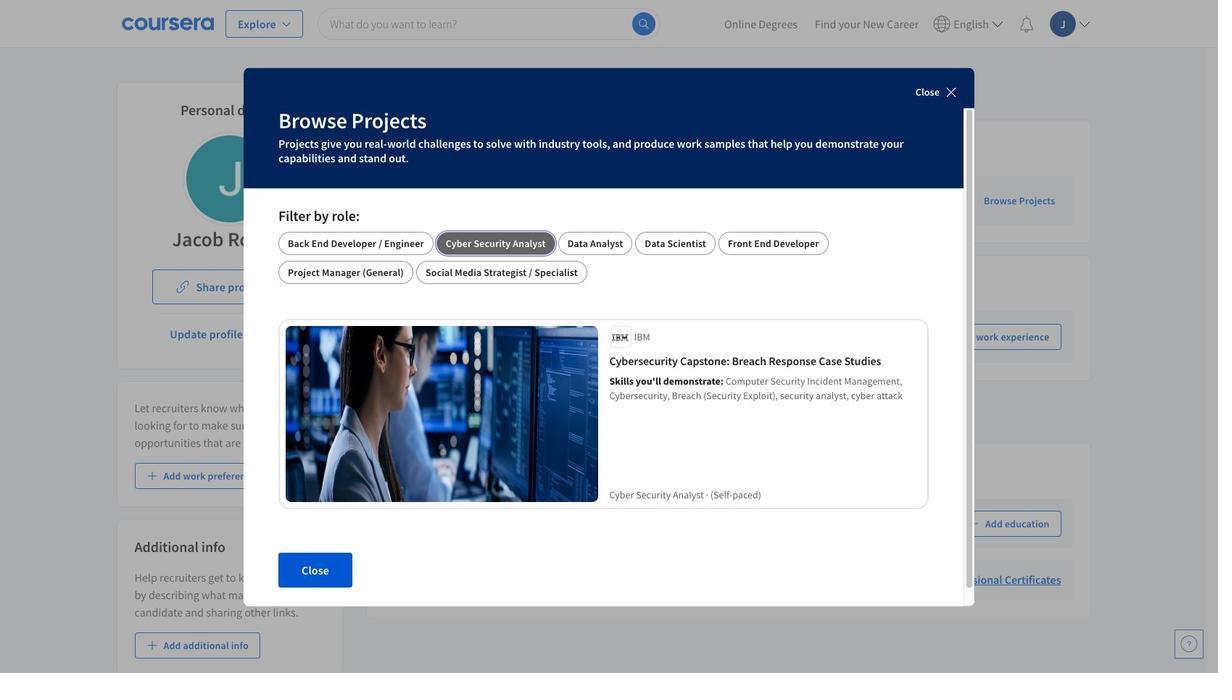 Task type: vqa. For each thing, say whether or not it's contained in the screenshot.
menu
yes



Task type: locate. For each thing, give the bounding box(es) containing it.
menu item
[[928, 6, 1010, 41]]

group
[[279, 233, 929, 285]]

information about credentials section image
[[460, 466, 472, 478]]

menu
[[716, 0, 1097, 47]]

None search field
[[318, 8, 661, 40]]

None button
[[279, 233, 434, 256], [437, 233, 555, 256], [558, 233, 633, 256], [636, 233, 716, 256], [719, 233, 829, 256], [279, 262, 414, 285], [416, 262, 587, 285], [279, 233, 434, 256], [437, 233, 555, 256], [558, 233, 633, 256], [636, 233, 716, 256], [719, 233, 829, 256], [279, 262, 414, 285], [416, 262, 587, 285]]

dialog
[[244, 67, 975, 623]]

coursera image
[[122, 12, 214, 35]]



Task type: describe. For each thing, give the bounding box(es) containing it.
information about the projects section image
[[440, 143, 452, 155]]

help center image
[[1181, 636, 1198, 654]]

profile photo image
[[186, 136, 273, 223]]



